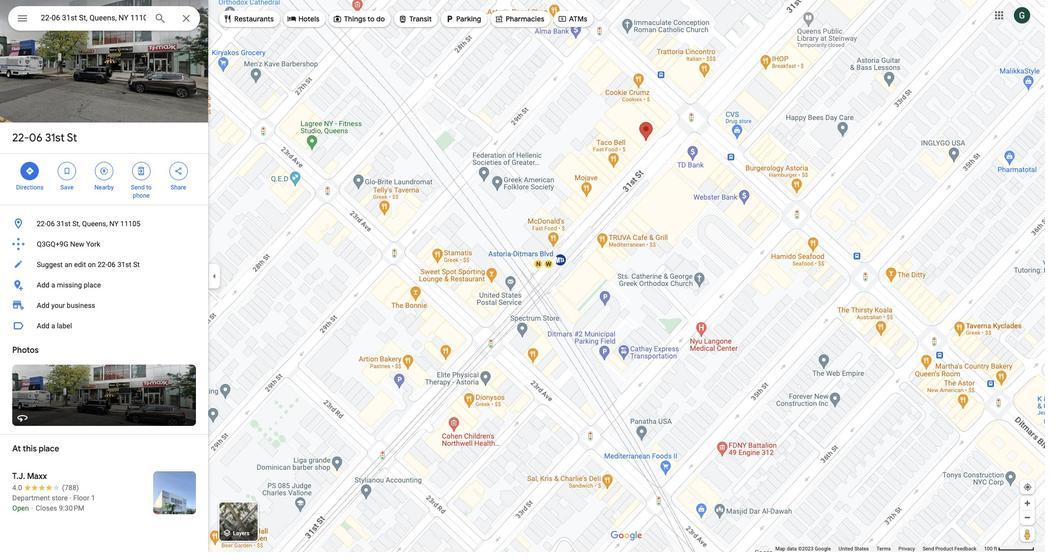 Task type: describe. For each thing, give the bounding box(es) containing it.
q3gq+9g
[[37, 240, 68, 248]]

label
[[57, 322, 72, 330]]

06 inside button
[[108, 260, 116, 269]]

22- inside button
[[98, 260, 108, 269]]

product
[[936, 546, 954, 552]]

save
[[60, 184, 74, 191]]


[[16, 11, 29, 26]]

0 horizontal spatial st
[[67, 131, 77, 145]]

show your location image
[[1024, 483, 1033, 492]]


[[445, 13, 455, 25]]

department store · floor 1 open ⋅ closes 9:30 pm
[[12, 494, 95, 512]]

 restaurants
[[223, 13, 274, 25]]

st,
[[72, 220, 80, 228]]

parking
[[457, 14, 482, 23]]

atms
[[569, 14, 588, 23]]

add for add a label
[[37, 322, 50, 330]]


[[137, 165, 146, 177]]


[[287, 13, 297, 25]]

zoom in image
[[1024, 499, 1032, 507]]

t.j. maxx
[[12, 471, 47, 482]]

22-06 31st st main content
[[0, 0, 208, 552]]

layers
[[233, 530, 250, 537]]

22- for 22-06 31st st
[[12, 131, 29, 145]]


[[174, 165, 183, 177]]


[[100, 165, 109, 177]]

footer inside google maps 'element'
[[776, 545, 985, 552]]

united states button
[[839, 545, 870, 552]]

terms
[[877, 546, 892, 552]]

share
[[171, 184, 186, 191]]

9:30 pm
[[59, 504, 84, 512]]

31st inside button
[[117, 260, 131, 269]]

add for add your business
[[37, 301, 50, 309]]

missing
[[57, 281, 82, 289]]

a for missing
[[51, 281, 55, 289]]

st inside button
[[133, 260, 140, 269]]

feedback
[[955, 546, 977, 552]]

restaurants
[[234, 14, 274, 23]]

to inside  things to do
[[368, 14, 375, 23]]

none field inside '22-06 31st st, queens, ny 11105\' field
[[41, 12, 146, 24]]

send for send to phone
[[131, 184, 145, 191]]

nearby
[[95, 184, 114, 191]]

show street view coverage image
[[1021, 526, 1036, 542]]

1
[[91, 494, 95, 502]]

google
[[815, 546, 831, 552]]


[[495, 13, 504, 25]]

hotels
[[299, 14, 320, 23]]

things
[[344, 14, 366, 23]]

 things to do
[[333, 13, 385, 25]]

photos
[[12, 345, 39, 355]]

06 for 22-06 31st st
[[29, 131, 43, 145]]

business
[[67, 301, 95, 309]]

22-06 31st st, queens, ny 11105 button
[[0, 213, 208, 234]]

this
[[23, 444, 37, 454]]

york
[[86, 240, 100, 248]]

united
[[839, 546, 854, 552]]

store
[[52, 494, 68, 502]]

q3gq+9g new york
[[37, 240, 100, 248]]

add a label button
[[0, 316, 208, 336]]


[[62, 165, 72, 177]]

send for send product feedback
[[923, 546, 935, 552]]

google account: greg robinson  
(robinsongreg175@gmail.com) image
[[1015, 7, 1031, 23]]


[[25, 165, 34, 177]]

united states
[[839, 546, 870, 552]]

(788)
[[62, 484, 79, 492]]

do
[[376, 14, 385, 23]]

31st for st
[[45, 131, 65, 145]]

100 ft button
[[985, 546, 1035, 552]]

privacy button
[[899, 545, 916, 552]]

11105
[[120, 220, 141, 228]]

22-06 31st st, queens, ny 11105
[[37, 220, 141, 228]]



Task type: locate. For each thing, give the bounding box(es) containing it.
31st inside 'button'
[[57, 220, 71, 228]]

at
[[12, 444, 21, 454]]

0 vertical spatial 31st
[[45, 131, 65, 145]]

an
[[65, 260, 72, 269]]

1 vertical spatial to
[[146, 184, 152, 191]]

at this place
[[12, 444, 59, 454]]

t.j.
[[12, 471, 25, 482]]

queens,
[[82, 220, 108, 228]]

transit
[[410, 14, 432, 23]]

22- right "on"
[[98, 260, 108, 269]]

a
[[51, 281, 55, 289], [51, 322, 55, 330]]

google maps element
[[0, 0, 1046, 552]]

31st up 
[[45, 131, 65, 145]]

directions
[[16, 184, 44, 191]]

1 horizontal spatial 22-
[[37, 220, 47, 228]]

place
[[84, 281, 101, 289], [39, 444, 59, 454]]

map
[[776, 546, 786, 552]]

actions for 22-06 31st st region
[[0, 154, 208, 205]]

 search field
[[8, 6, 200, 33]]

2 add from the top
[[37, 301, 50, 309]]

place down "on"
[[84, 281, 101, 289]]

4.0 stars 788 reviews image
[[12, 483, 79, 493]]

 pharmacies
[[495, 13, 545, 25]]

to up phone
[[146, 184, 152, 191]]

⋅
[[31, 504, 34, 512]]

06 up q3gq+9g
[[47, 220, 55, 228]]

06 up 
[[29, 131, 43, 145]]

pharmacies
[[506, 14, 545, 23]]

None field
[[41, 12, 146, 24]]

©2023
[[799, 546, 814, 552]]

on
[[88, 260, 96, 269]]


[[398, 13, 408, 25]]

3 add from the top
[[37, 322, 50, 330]]

department
[[12, 494, 50, 502]]

0 vertical spatial a
[[51, 281, 55, 289]]

22- inside 'button'
[[37, 220, 47, 228]]

terms button
[[877, 545, 892, 552]]

0 vertical spatial send
[[131, 184, 145, 191]]

edit
[[74, 260, 86, 269]]

add your business
[[37, 301, 95, 309]]

1 vertical spatial place
[[39, 444, 59, 454]]

privacy
[[899, 546, 916, 552]]

4.0
[[12, 484, 22, 492]]


[[558, 13, 567, 25]]

send up phone
[[131, 184, 145, 191]]

a left missing
[[51, 281, 55, 289]]

 parking
[[445, 13, 482, 25]]

100 ft
[[985, 546, 998, 552]]

0 horizontal spatial 22-
[[12, 131, 29, 145]]

st
[[67, 131, 77, 145], [133, 260, 140, 269]]

2 vertical spatial add
[[37, 322, 50, 330]]

0 vertical spatial 22-
[[12, 131, 29, 145]]

06 for 22-06 31st st, queens, ny 11105
[[47, 220, 55, 228]]

 atms
[[558, 13, 588, 25]]

add a missing place button
[[0, 275, 208, 295]]

suggest
[[37, 260, 63, 269]]

1 vertical spatial 31st
[[57, 220, 71, 228]]

to inside send to phone
[[146, 184, 152, 191]]

add for add a missing place
[[37, 281, 50, 289]]

100
[[985, 546, 993, 552]]

your
[[51, 301, 65, 309]]


[[223, 13, 232, 25]]

add a missing place
[[37, 281, 101, 289]]

add down suggest
[[37, 281, 50, 289]]

2 a from the top
[[51, 322, 55, 330]]

2 vertical spatial 31st
[[117, 260, 131, 269]]

1 vertical spatial a
[[51, 322, 55, 330]]

06 right "on"
[[108, 260, 116, 269]]

suggest an edit on 22-06 31st st button
[[0, 254, 208, 275]]

send inside send to phone
[[131, 184, 145, 191]]

22-06 31st st
[[12, 131, 77, 145]]

1 vertical spatial add
[[37, 301, 50, 309]]

22- for 22-06 31st st, queens, ny 11105
[[37, 220, 47, 228]]

a left label
[[51, 322, 55, 330]]

collapse side panel image
[[209, 270, 220, 282]]

31st left the 'st,' at the left top
[[57, 220, 71, 228]]

st up 
[[67, 131, 77, 145]]

add a label
[[37, 322, 72, 330]]

1 horizontal spatial 06
[[47, 220, 55, 228]]

1 vertical spatial 06
[[47, 220, 55, 228]]

1 horizontal spatial st
[[133, 260, 140, 269]]

add left label
[[37, 322, 50, 330]]

map data ©2023 google
[[776, 546, 831, 552]]

send inside button
[[923, 546, 935, 552]]

footer containing map data ©2023 google
[[776, 545, 985, 552]]

31st down 'q3gq+9g new york' button
[[117, 260, 131, 269]]

2 vertical spatial 06
[[108, 260, 116, 269]]

send product feedback button
[[923, 545, 977, 552]]

1 vertical spatial send
[[923, 546, 935, 552]]

to
[[368, 14, 375, 23], [146, 184, 152, 191]]

22- up q3gq+9g
[[37, 220, 47, 228]]

q3gq+9g new york button
[[0, 234, 208, 254]]

1 horizontal spatial place
[[84, 281, 101, 289]]

1 vertical spatial st
[[133, 260, 140, 269]]

st down 'q3gq+9g new york' button
[[133, 260, 140, 269]]

add left your
[[37, 301, 50, 309]]

1 vertical spatial 22-
[[37, 220, 47, 228]]

place right this
[[39, 444, 59, 454]]

new
[[70, 240, 84, 248]]

0 horizontal spatial send
[[131, 184, 145, 191]]

1 add from the top
[[37, 281, 50, 289]]

footer
[[776, 545, 985, 552]]

send to phone
[[131, 184, 152, 199]]

0 vertical spatial add
[[37, 281, 50, 289]]

to left do
[[368, 14, 375, 23]]

suggest an edit on 22-06 31st st
[[37, 260, 140, 269]]

22-06 31st St, Queens, NY 11105\ field
[[8, 6, 200, 31]]

zoom out image
[[1024, 514, 1032, 521]]

22- up 
[[12, 131, 29, 145]]

send left product
[[923, 546, 935, 552]]

0 vertical spatial place
[[84, 281, 101, 289]]

1 a from the top
[[51, 281, 55, 289]]

ny
[[109, 220, 119, 228]]

phone
[[133, 192, 150, 199]]

0 vertical spatial st
[[67, 131, 77, 145]]

add your business link
[[0, 295, 208, 316]]

1 horizontal spatial send
[[923, 546, 935, 552]]

31st for st,
[[57, 220, 71, 228]]

 button
[[8, 6, 37, 33]]

1 horizontal spatial to
[[368, 14, 375, 23]]

a for label
[[51, 322, 55, 330]]

states
[[855, 546, 870, 552]]

2 horizontal spatial 22-
[[98, 260, 108, 269]]

 hotels
[[287, 13, 320, 25]]

closes
[[36, 504, 57, 512]]


[[333, 13, 342, 25]]

data
[[787, 546, 797, 552]]

send product feedback
[[923, 546, 977, 552]]

maxx
[[27, 471, 47, 482]]

06 inside 'button'
[[47, 220, 55, 228]]

0 horizontal spatial to
[[146, 184, 152, 191]]

31st
[[45, 131, 65, 145], [57, 220, 71, 228], [117, 260, 131, 269]]

 transit
[[398, 13, 432, 25]]

2 horizontal spatial 06
[[108, 260, 116, 269]]

0 vertical spatial 06
[[29, 131, 43, 145]]

add
[[37, 281, 50, 289], [37, 301, 50, 309], [37, 322, 50, 330]]

22-
[[12, 131, 29, 145], [37, 220, 47, 228], [98, 260, 108, 269]]

2 vertical spatial 22-
[[98, 260, 108, 269]]

0 horizontal spatial 06
[[29, 131, 43, 145]]

0 horizontal spatial place
[[39, 444, 59, 454]]

place inside button
[[84, 281, 101, 289]]

floor
[[73, 494, 90, 502]]

06
[[29, 131, 43, 145], [47, 220, 55, 228], [108, 260, 116, 269]]

·
[[70, 494, 71, 502]]

0 vertical spatial to
[[368, 14, 375, 23]]

ft
[[995, 546, 998, 552]]

open
[[12, 504, 29, 512]]



Task type: vqa. For each thing, say whether or not it's contained in the screenshot.
 Hotels in the left of the page
yes



